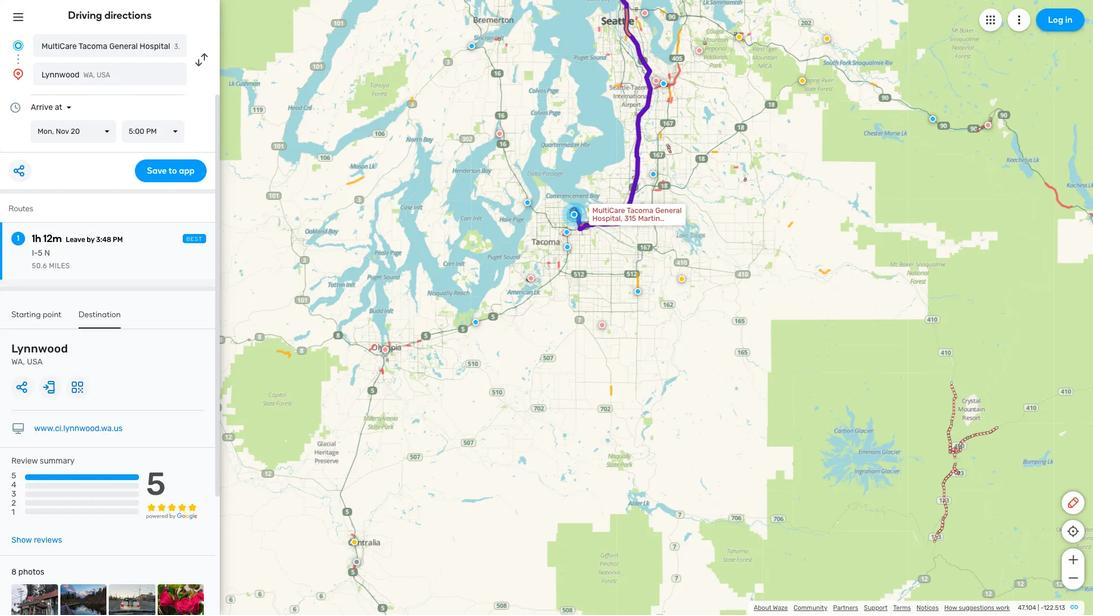 Task type: describe. For each thing, give the bounding box(es) containing it.
2 horizontal spatial police image
[[930, 116, 937, 122]]

1 horizontal spatial usa
[[97, 71, 110, 79]]

0 vertical spatial 1
[[17, 234, 20, 243]]

zoom out image
[[1066, 571, 1081, 585]]

1 vertical spatial wa,
[[11, 357, 25, 367]]

0 vertical spatial hazard image
[[736, 33, 743, 40]]

link image
[[1070, 603, 1079, 612]]

1 inside 5 4 3 2 1
[[11, 508, 15, 517]]

how suggestions work link
[[945, 604, 1010, 612]]

image 1 of lynnwood, lynnwood image
[[11, 584, 58, 615]]

1h
[[32, 232, 41, 245]]

0 horizontal spatial hazard image
[[351, 539, 358, 546]]

image 2 of lynnwood, lynnwood image
[[60, 584, 107, 615]]

computer image
[[11, 422, 25, 436]]

1 vertical spatial usa
[[27, 357, 43, 367]]

about waze link
[[754, 604, 788, 612]]

50.6
[[32, 262, 47, 270]]

support link
[[864, 604, 888, 612]]

1 vertical spatial lynnwood wa, usa
[[11, 342, 68, 367]]

0 horizontal spatial road closed image
[[653, 77, 660, 84]]

image 4 of lynnwood, lynnwood image
[[157, 584, 204, 615]]

support
[[864, 604, 888, 612]]

5 4 3 2 1
[[11, 471, 16, 517]]

reviews
[[34, 535, 62, 545]]

leave
[[66, 236, 85, 244]]

routes
[[9, 204, 33, 214]]

pm inside the 1h 12m leave by 3:48 pm
[[113, 236, 123, 244]]

current location image
[[11, 39, 25, 52]]

point
[[43, 310, 62, 320]]

location image
[[11, 67, 25, 81]]

driving
[[68, 9, 102, 22]]

mon, nov 20 list box
[[31, 120, 116, 143]]

show
[[11, 535, 32, 545]]

terms
[[894, 604, 911, 612]]

review summary
[[11, 456, 75, 466]]

starting
[[11, 310, 41, 320]]

best
[[186, 236, 203, 243]]

how
[[945, 604, 958, 612]]

community link
[[794, 604, 828, 612]]

5 inside i-5 n 50.6 miles
[[38, 248, 43, 258]]

summary
[[40, 456, 75, 466]]

partners
[[834, 604, 859, 612]]

arrive at
[[31, 103, 62, 112]]

community
[[794, 604, 828, 612]]

8 photos
[[11, 567, 44, 577]]

accident image
[[353, 559, 360, 565]]

i-
[[32, 248, 38, 258]]

0 vertical spatial wa,
[[83, 71, 95, 79]]

mon, nov 20
[[38, 127, 80, 136]]

partners link
[[834, 604, 859, 612]]

122.513
[[1044, 604, 1066, 612]]

4
[[11, 480, 16, 490]]

2 horizontal spatial hazard image
[[824, 35, 831, 42]]

1 vertical spatial hazard image
[[799, 77, 806, 84]]

20
[[71, 127, 80, 136]]

47.104
[[1018, 604, 1037, 612]]

1h 12m leave by 3:48 pm
[[32, 232, 123, 245]]

0 vertical spatial lynnwood
[[42, 70, 79, 80]]

2
[[11, 499, 16, 508]]

nov
[[56, 127, 69, 136]]

tacoma
[[79, 42, 107, 51]]



Task type: locate. For each thing, give the bounding box(es) containing it.
road closed image
[[653, 77, 660, 84], [985, 122, 992, 129]]

starting point
[[11, 310, 62, 320]]

2 horizontal spatial 5
[[146, 465, 166, 503]]

2 vertical spatial police image
[[472, 319, 479, 326]]

0 horizontal spatial 1
[[11, 508, 15, 517]]

multicare tacoma general hospital
[[42, 42, 170, 51]]

hospital
[[140, 42, 170, 51]]

wa, down starting point button
[[11, 357, 25, 367]]

waze
[[773, 604, 788, 612]]

0 horizontal spatial usa
[[27, 357, 43, 367]]

hazard image
[[824, 35, 831, 42], [799, 77, 806, 84], [351, 539, 358, 546]]

0 horizontal spatial police image
[[472, 319, 479, 326]]

wa, down tacoma
[[83, 71, 95, 79]]

at
[[55, 103, 62, 112]]

5:00 pm list box
[[122, 120, 185, 143]]

directions
[[105, 9, 152, 22]]

show reviews
[[11, 535, 62, 545]]

1 horizontal spatial 5
[[38, 248, 43, 258]]

1
[[17, 234, 20, 243], [11, 508, 15, 517]]

1 down the 3 on the left
[[11, 508, 15, 517]]

5 for 5
[[146, 465, 166, 503]]

0 vertical spatial police image
[[930, 116, 937, 122]]

1 vertical spatial 1
[[11, 508, 15, 517]]

0 horizontal spatial wa,
[[11, 357, 25, 367]]

1 vertical spatial hazard image
[[1093, 215, 1094, 222]]

work
[[996, 604, 1010, 612]]

usa down multicare tacoma general hospital
[[97, 71, 110, 79]]

review
[[11, 456, 38, 466]]

image 3 of lynnwood, lynnwood image
[[109, 584, 155, 615]]

notices link
[[917, 604, 939, 612]]

pm right 3:48
[[113, 236, 123, 244]]

lynnwood wa, usa
[[42, 70, 110, 80], [11, 342, 68, 367]]

0 vertical spatial hazard image
[[824, 35, 831, 42]]

47.104 | -122.513
[[1018, 604, 1066, 612]]

usa down starting point button
[[27, 357, 43, 367]]

arrive
[[31, 103, 53, 112]]

lynnwood wa, usa down starting point button
[[11, 342, 68, 367]]

0 horizontal spatial 5
[[11, 471, 16, 481]]

1 horizontal spatial hazard image
[[799, 77, 806, 84]]

0 vertical spatial usa
[[97, 71, 110, 79]]

1 vertical spatial police image
[[564, 244, 571, 250]]

0 vertical spatial lynnwood wa, usa
[[42, 70, 110, 80]]

5 for 5 4 3 2 1
[[11, 471, 16, 481]]

destination button
[[79, 310, 121, 329]]

lynnwood down starting point button
[[11, 342, 68, 355]]

0 vertical spatial pm
[[146, 127, 157, 136]]

5:00 pm
[[129, 127, 157, 136]]

5 inside 5 4 3 2 1
[[11, 471, 16, 481]]

miles
[[49, 262, 70, 270]]

police image
[[468, 43, 475, 49], [660, 80, 667, 87], [650, 171, 657, 178], [524, 199, 531, 206], [564, 229, 570, 236], [635, 288, 642, 295]]

pm inside list box
[[146, 127, 157, 136]]

multicare
[[42, 42, 77, 51]]

1 vertical spatial road closed image
[[985, 122, 992, 129]]

usa
[[97, 71, 110, 79], [27, 357, 43, 367]]

hazard image
[[736, 33, 743, 40], [1093, 215, 1094, 222], [679, 276, 685, 282]]

destination
[[79, 310, 121, 320]]

1 vertical spatial lynnwood
[[11, 342, 68, 355]]

|
[[1038, 604, 1040, 612]]

2 horizontal spatial hazard image
[[1093, 215, 1094, 222]]

1 horizontal spatial police image
[[564, 244, 571, 250]]

3:48
[[96, 236, 111, 244]]

pm
[[146, 127, 157, 136], [113, 236, 123, 244]]

clock image
[[9, 101, 22, 114]]

wa,
[[83, 71, 95, 79], [11, 357, 25, 367]]

i-5 n 50.6 miles
[[32, 248, 70, 270]]

8
[[11, 567, 16, 577]]

terms link
[[894, 604, 911, 612]]

3
[[11, 489, 16, 499]]

www.ci.lynnwood.wa.us
[[34, 424, 123, 433]]

-
[[1041, 604, 1044, 612]]

pm right 5:00
[[146, 127, 157, 136]]

www.ci.lynnwood.wa.us link
[[34, 424, 123, 433]]

road closed image
[[642, 10, 648, 16], [696, 47, 703, 54], [496, 130, 503, 137], [528, 275, 535, 282], [599, 322, 606, 329], [382, 346, 389, 353]]

5:00
[[129, 127, 144, 136]]

driving directions
[[68, 9, 152, 22]]

zoom in image
[[1066, 553, 1081, 567]]

12m
[[43, 232, 62, 245]]

1 horizontal spatial hazard image
[[736, 33, 743, 40]]

1 horizontal spatial wa,
[[83, 71, 95, 79]]

notices
[[917, 604, 939, 612]]

lynnwood wa, usa down multicare
[[42, 70, 110, 80]]

5
[[38, 248, 43, 258], [146, 465, 166, 503], [11, 471, 16, 481]]

1 horizontal spatial pm
[[146, 127, 157, 136]]

multicare tacoma general hospital button
[[33, 34, 187, 57]]

lynnwood
[[42, 70, 79, 80], [11, 342, 68, 355]]

2 vertical spatial hazard image
[[679, 276, 685, 282]]

1 vertical spatial pm
[[113, 236, 123, 244]]

1 left 1h
[[17, 234, 20, 243]]

0 horizontal spatial pm
[[113, 236, 123, 244]]

mon,
[[38, 127, 54, 136]]

starting point button
[[11, 310, 62, 327]]

pencil image
[[1067, 496, 1080, 510]]

n
[[44, 248, 50, 258]]

photos
[[18, 567, 44, 577]]

about
[[754, 604, 772, 612]]

1 horizontal spatial 1
[[17, 234, 20, 243]]

police image
[[930, 116, 937, 122], [564, 244, 571, 250], [472, 319, 479, 326]]

general
[[109, 42, 138, 51]]

2 vertical spatial hazard image
[[351, 539, 358, 546]]

about waze community partners support terms notices how suggestions work
[[754, 604, 1010, 612]]

by
[[87, 236, 95, 244]]

suggestions
[[959, 604, 995, 612]]

lynnwood down multicare
[[42, 70, 79, 80]]

0 vertical spatial road closed image
[[653, 77, 660, 84]]

0 horizontal spatial hazard image
[[679, 276, 685, 282]]

1 horizontal spatial road closed image
[[985, 122, 992, 129]]



Task type: vqa. For each thing, say whether or not it's contained in the screenshot.
middle Cocina
no



